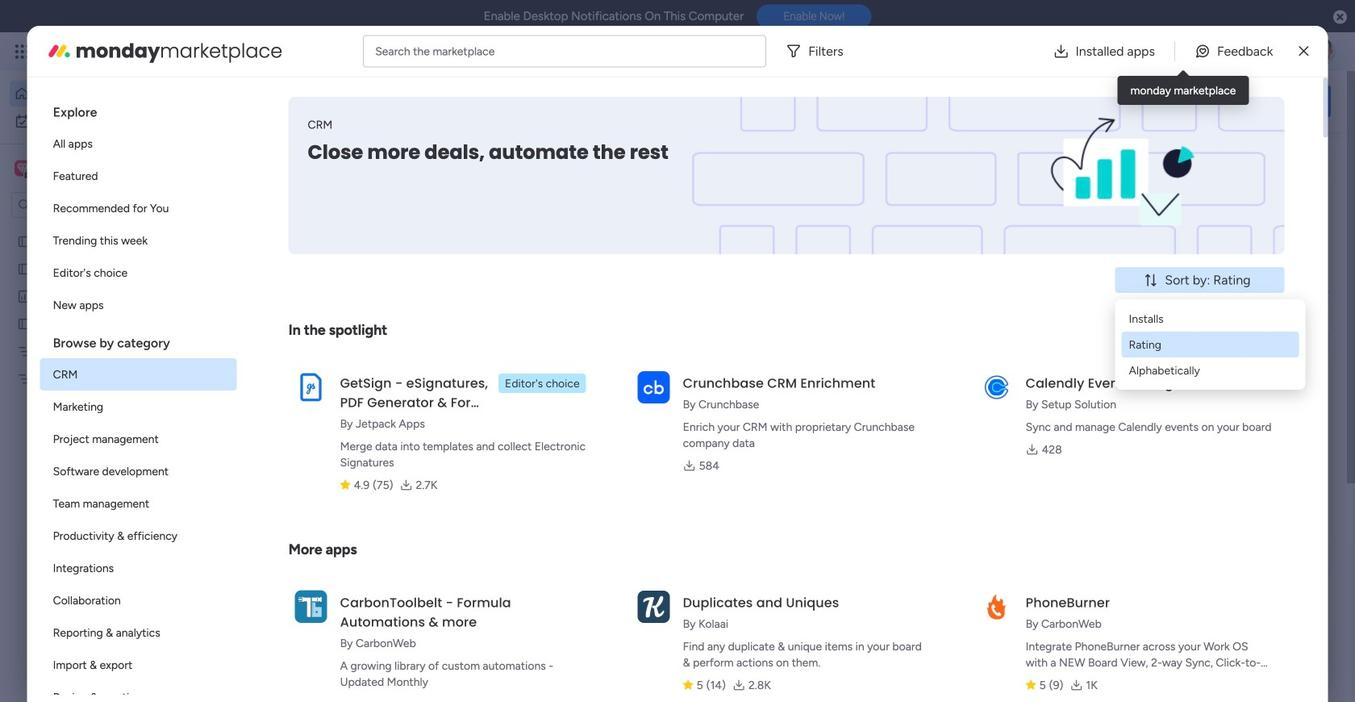 Task type: describe. For each thing, give the bounding box(es) containing it.
0 horizontal spatial monday marketplace image
[[46, 38, 72, 64]]

select product image
[[15, 44, 31, 60]]

dapulse close image
[[1334, 9, 1348, 26]]

workspace selection element
[[11, 140, 139, 196]]

2 circle o image from the top
[[1114, 266, 1124, 278]]

1 horizontal spatial monday marketplace image
[[1176, 44, 1192, 60]]

1 circle o image from the top
[[1114, 246, 1124, 258]]

see plans image
[[268, 43, 282, 61]]

getting started element
[[1090, 620, 1332, 685]]

quick search results list box
[[249, 183, 1051, 595]]

banner logo image
[[971, 97, 1266, 254]]

terry turtle image
[[1311, 39, 1336, 65]]

1 vertical spatial dapulse x slim image
[[1307, 149, 1327, 169]]

notifications image
[[1069, 44, 1085, 60]]

Search in workspace field
[[34, 196, 135, 214]]

public dashboard image
[[17, 289, 32, 304]]

search everything image
[[1215, 44, 1232, 60]]

2 heading from the top
[[40, 321, 237, 358]]



Task type: locate. For each thing, give the bounding box(es) containing it.
circle o image
[[1114, 225, 1124, 237]]

templates image image
[[1104, 357, 1317, 468]]

app logo image
[[295, 371, 327, 403], [638, 371, 670, 403], [981, 371, 1013, 403], [295, 591, 327, 623], [638, 591, 670, 623], [981, 591, 1013, 623]]

1 vertical spatial circle o image
[[1114, 266, 1124, 278]]

monday marketplace image
[[46, 38, 72, 64], [1176, 44, 1192, 60]]

2 image
[[1117, 33, 1131, 51]]

component image
[[533, 352, 548, 367]]

help image
[[1251, 44, 1267, 60]]

0 vertical spatial circle o image
[[1114, 246, 1124, 258]]

public board image inside quick search results list box
[[270, 327, 287, 345]]

v2 user feedback image
[[1103, 92, 1115, 110]]

public board image
[[17, 234, 32, 249], [17, 261, 32, 277], [17, 316, 32, 332], [270, 327, 287, 345]]

1 vertical spatial heading
[[40, 321, 237, 358]]

1 heading from the top
[[40, 90, 237, 128]]

monday marketplace image left search everything image
[[1176, 44, 1192, 60]]

update feed image
[[1105, 44, 1121, 60]]

v2 bolt switch image
[[1228, 92, 1238, 110]]

monday marketplace image right select product image
[[46, 38, 72, 64]]

0 vertical spatial heading
[[40, 90, 237, 128]]

heading
[[40, 90, 237, 128], [40, 321, 237, 358]]

circle o image
[[1114, 246, 1124, 258], [1114, 266, 1124, 278]]

option
[[10, 108, 196, 134], [40, 128, 237, 160], [40, 160, 237, 192], [40, 192, 237, 224], [40, 224, 237, 257], [0, 227, 206, 230], [40, 257, 237, 289], [40, 289, 237, 321], [40, 358, 237, 391], [40, 391, 237, 423], [40, 423, 237, 455], [40, 455, 237, 487], [40, 487, 237, 520], [40, 520, 237, 552], [40, 552, 237, 584], [40, 584, 237, 617], [40, 617, 237, 649], [40, 649, 237, 681]]

0 vertical spatial dapulse x slim image
[[1300, 42, 1309, 61]]

menu menu
[[1122, 306, 1300, 383]]

check circle image
[[1114, 184, 1124, 196]]

dapulse x slim image
[[1300, 42, 1309, 61], [1307, 149, 1327, 169]]

check circle image
[[1114, 204, 1124, 217]]

list box
[[40, 90, 237, 702], [0, 225, 206, 610]]

2 element
[[412, 640, 431, 659]]



Task type: vqa. For each thing, say whether or not it's contained in the screenshot.
top Public board icon
no



